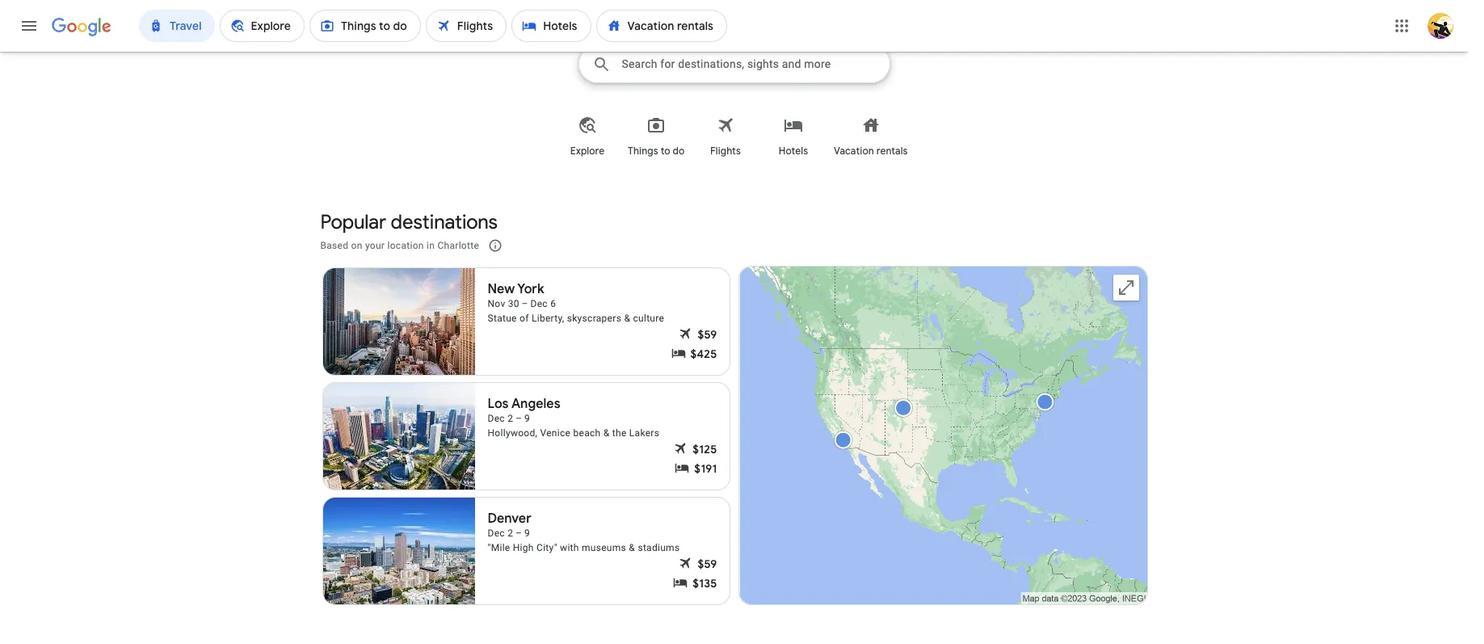 Task type: locate. For each thing, give the bounding box(es) containing it.
1 59 us dollars element from the top
[[698, 326, 717, 342]]

59 us dollars element for new york
[[698, 326, 717, 342]]

&
[[624, 312, 631, 324], [604, 427, 610, 439], [629, 542, 635, 553]]

2 2 – 9 from the top
[[508, 527, 530, 539]]

1 dec from the top
[[488, 413, 505, 424]]

york
[[518, 281, 544, 297]]

& left culture
[[624, 312, 631, 324]]

125 us dollars element
[[693, 441, 717, 457]]

$191
[[695, 461, 717, 476]]

things
[[628, 145, 659, 158]]

0 vertical spatial dec
[[488, 413, 505, 424]]

2 – 9
[[508, 413, 530, 424], [508, 527, 530, 539]]

museums
[[582, 542, 627, 553]]

new york nov 30 – dec 6 statue of liberty, skyscrapers & culture
[[488, 281, 665, 324]]

skyscrapers
[[567, 312, 622, 324]]

los angeles dec 2 – 9 hollywood, venice beach & the lakers
[[488, 396, 660, 439]]

statue
[[488, 312, 517, 324]]

0 vertical spatial 59 us dollars element
[[698, 326, 717, 342]]

6
[[551, 298, 556, 309]]

in
[[427, 240, 435, 251]]

2 – 9 inside denver dec 2 – 9 "mile high city" with museums & stadiums
[[508, 527, 530, 539]]

dec
[[488, 413, 505, 424], [488, 527, 505, 539]]

vacation rentals button
[[828, 103, 915, 171]]

2 dec from the top
[[488, 527, 505, 539]]

city"
[[537, 542, 558, 553]]

59 us dollars element up $425
[[698, 326, 717, 342]]

things to do link
[[622, 103, 692, 171]]

based on your location in charlotte
[[321, 240, 479, 251]]

to
[[661, 145, 671, 158]]

2 $59 from the top
[[698, 557, 717, 571]]

heading
[[230, 0, 1239, 25]]

destinations
[[391, 210, 498, 234]]

1 vertical spatial 2 – 9
[[508, 527, 530, 539]]

& inside the new york nov 30 – dec 6 statue of liberty, skyscrapers & culture
[[624, 312, 631, 324]]

los
[[488, 396, 509, 412]]

2 59 us dollars element from the top
[[698, 556, 717, 572]]

2 – 9 up hollywood,
[[508, 413, 530, 424]]

0 vertical spatial &
[[624, 312, 631, 324]]

2 – 9 up "high"
[[508, 527, 530, 539]]

1 vertical spatial dec
[[488, 527, 505, 539]]

on
[[351, 240, 363, 251]]

$59 for denver
[[698, 557, 717, 571]]

1 vertical spatial $59
[[698, 557, 717, 571]]

$59 for new york
[[698, 327, 717, 342]]

stadiums
[[638, 542, 680, 553]]

1 vertical spatial 59 us dollars element
[[698, 556, 717, 572]]

popular destinations
[[321, 210, 498, 234]]

59 us dollars element up 135 us dollars element
[[698, 556, 717, 572]]

& left stadiums
[[629, 542, 635, 553]]

charlotte
[[438, 240, 479, 251]]

0 vertical spatial 2 – 9
[[508, 413, 530, 424]]

vacation
[[834, 145, 874, 158]]

1 vertical spatial &
[[604, 427, 610, 439]]

denver
[[488, 510, 532, 527]]

the
[[613, 427, 627, 439]]

dec up "mile
[[488, 527, 505, 539]]

liberty,
[[532, 312, 565, 324]]

hotels button
[[760, 103, 828, 171]]

2 vertical spatial &
[[629, 542, 635, 553]]

dec down los
[[488, 413, 505, 424]]

flights button
[[692, 103, 760, 171]]

1 2 – 9 from the top
[[508, 413, 530, 424]]

popular destinations main content
[[0, 0, 1469, 618]]

0 vertical spatial $59
[[698, 327, 717, 342]]

$59 up 135 us dollars element
[[698, 557, 717, 571]]

& left 'the'
[[604, 427, 610, 439]]

1 $59 from the top
[[698, 327, 717, 342]]

rentals
[[877, 145, 908, 158]]

$59 up $425
[[698, 327, 717, 342]]

59 us dollars element
[[698, 326, 717, 342], [698, 556, 717, 572]]

$59
[[698, 327, 717, 342], [698, 557, 717, 571]]

more information on trips from charlotte. image
[[476, 226, 515, 265]]



Task type: describe. For each thing, give the bounding box(es) containing it.
based
[[321, 240, 349, 251]]

135 us dollars element
[[693, 575, 717, 591]]

hotels
[[779, 145, 808, 158]]

$425
[[691, 346, 717, 361]]

things to do
[[628, 145, 685, 158]]

new
[[488, 281, 515, 297]]

& inside "los angeles dec 2 – 9 hollywood, venice beach & the lakers"
[[604, 427, 610, 439]]

hollywood,
[[488, 427, 538, 439]]

beach
[[573, 427, 601, 439]]

your
[[365, 240, 385, 251]]

59 us dollars element for denver
[[698, 556, 717, 572]]

2 – 9 inside "los angeles dec 2 – 9 hollywood, venice beach & the lakers"
[[508, 413, 530, 424]]

high
[[513, 542, 534, 553]]

"mile
[[488, 542, 510, 553]]

nov
[[488, 298, 506, 309]]

denver dec 2 – 9 "mile high city" with museums & stadiums
[[488, 510, 680, 553]]

with
[[560, 542, 579, 553]]

$125
[[693, 442, 717, 456]]

dec inside "los angeles dec 2 – 9 hollywood, venice beach & the lakers"
[[488, 413, 505, 424]]

dec inside denver dec 2 – 9 "mile high city" with museums & stadiums
[[488, 527, 505, 539]]

of
[[520, 312, 529, 324]]

things to do button
[[622, 103, 692, 171]]

angeles
[[512, 396, 561, 412]]

Search for destinations, sights and more text field
[[621, 45, 890, 82]]

explore link
[[554, 103, 622, 171]]

flights link
[[692, 103, 760, 171]]

flights
[[710, 145, 741, 158]]

425 us dollars element
[[691, 346, 717, 362]]

vacation rentals
[[834, 145, 908, 158]]

culture
[[633, 312, 665, 324]]

venice
[[540, 427, 571, 439]]

30 – dec
[[508, 298, 548, 309]]

location
[[388, 240, 424, 251]]

& inside denver dec 2 – 9 "mile high city" with museums & stadiums
[[629, 542, 635, 553]]

vacation rentals link
[[828, 103, 915, 171]]

$135
[[693, 576, 717, 590]]

hotels link
[[760, 103, 828, 171]]

heading inside popular destinations main content
[[230, 0, 1239, 25]]

popular
[[321, 210, 386, 234]]

main menu image
[[19, 16, 39, 36]]

explore button
[[554, 103, 622, 171]]

do
[[673, 145, 685, 158]]

191 us dollars element
[[695, 460, 717, 477]]

lakers
[[630, 427, 660, 439]]

explore
[[571, 145, 605, 158]]



Task type: vqa. For each thing, say whether or not it's contained in the screenshot.
(34
no



